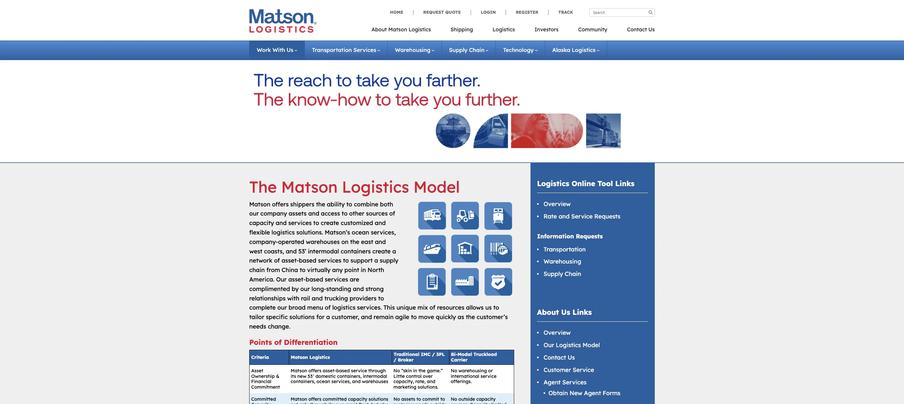 Task type: vqa. For each thing, say whether or not it's contained in the screenshot.
Center inside HAVE A QUESTION ABOUT SHIPPING OR NEED A FREE QUOTE? CONTACT MATSON'S CUSTOMER SERVICE CENTER DIRECTLY OR FILL OUT THE FORM BELOW.
no



Task type: describe. For each thing, give the bounding box(es) containing it.
0 vertical spatial requests
[[595, 213, 621, 221]]

matson offers shippers the ability to combine both our company assets and access to other sources of capacity and services to create customized and flexible logistics solutions. matson's ocean services, company-operated warehouses on the east and west coasts, and 53' intermodal containers create a network of asset-based services to support a supply chain from china to virtually any point in north america. our asset-based services are complimented by our long-standing and strong relationships with rail and trucking providers to complete our broad menu of logistics services. this unique mix of resources allows us to tailor specific solutions for a customer, and remain agile to move quickly as the customer's needs change.
[[249, 201, 508, 331]]

contact inside 'top menu' navigation
[[628, 26, 648, 33]]

capacity inside committed capacity
[[251, 403, 271, 405]]

quote
[[446, 9, 461, 15]]

about matson logistics link
[[372, 24, 441, 38]]

1 vertical spatial asset-
[[289, 276, 306, 284]]

financial
[[251, 380, 272, 385]]

supply chain inside section
[[544, 271, 582, 278]]

with
[[288, 295, 300, 303]]

our inside the matson offers shippers the ability to combine both our company assets and access to other sources of capacity and services to create customized and flexible logistics solutions. matson's ocean services, company-operated warehouses on the east and west coasts, and 53' intermodal containers create a network of asset-based services to support a supply chain from china to virtually any point in north america. our asset-based services are complimented by our long-standing and strong relationships with rail and trucking providers to complete our broad menu of logistics services. this unique mix of resources allows us to tailor specific solutions for a customer, and remain agile to move quickly as the customer's needs change.
[[276, 276, 287, 284]]

1 horizontal spatial our
[[278, 305, 287, 312]]

modal
[[458, 352, 472, 358]]

and down are
[[353, 286, 364, 293]]

1 vertical spatial a
[[375, 257, 378, 265]]

to down strong
[[379, 295, 384, 303]]

1 vertical spatial service
[[573, 367, 595, 374]]

customer's
[[477, 314, 508, 322]]

chain
[[249, 267, 265, 274]]

0 horizontal spatial contact us
[[544, 355, 575, 362]]

request
[[424, 9, 444, 15]]

broad
[[289, 305, 306, 312]]

services, inside the matson offers shippers the ability to combine both our company assets and access to other sources of capacity and services to create customized and flexible logistics solutions. matson's ocean services, company-operated warehouses on the east and west coasts, and 53' intermodal containers create a network of asset-based services to support a supply chain from china to virtually any point in north america. our asset-based services are complimented by our long-standing and strong relationships with rail and trucking providers to complete our broad menu of logistics services. this unique mix of resources allows us to tailor specific solutions for a customer, and remain agile to move quickly as the customer's needs change.
[[371, 229, 396, 237]]

section containing logistics online tool links
[[523, 163, 664, 405]]

and down 'operated'
[[286, 248, 297, 256]]

investors link
[[525, 24, 569, 38]]

request quote
[[424, 9, 461, 15]]

by
[[292, 286, 299, 293]]

0 vertical spatial service
[[572, 213, 593, 221]]

needs inside no assets to commit to customer needs outsid
[[416, 403, 429, 405]]

transportation for transportation services
[[312, 46, 352, 53]]

in inside the no "skin in the game." little control over capacity, rate, and marketing solutions.
[[414, 369, 418, 374]]

based inside matson offers asset-based service through its new 53′ domestic containers, intermodal containers, ocean services, and warehouses
[[337, 369, 350, 374]]

2 vertical spatial a
[[327, 314, 330, 322]]

marketing
[[394, 385, 417, 391]]

1 vertical spatial based
[[306, 276, 323, 284]]

agent services
[[544, 379, 587, 387]]

new
[[298, 374, 307, 380]]

and down sources
[[375, 220, 386, 227]]

the up 'containers'
[[350, 239, 360, 246]]

asset
[[346, 403, 358, 405]]

model inside section
[[583, 342, 601, 350]]

1 horizontal spatial chain
[[565, 271, 582, 278]]

work with us link
[[257, 46, 298, 53]]

0 vertical spatial supply
[[450, 46, 468, 53]]

Search search field
[[590, 8, 655, 17]]

0 vertical spatial asset-
[[282, 257, 299, 265]]

for
[[317, 314, 325, 322]]

point
[[345, 267, 360, 274]]

0 horizontal spatial containers,
[[291, 380, 316, 385]]

rate and service requests link
[[544, 213, 621, 221]]

trucking
[[325, 295, 348, 303]]

no warehousing or international service offerings.
[[451, 369, 497, 385]]

america.
[[249, 276, 275, 284]]

0 vertical spatial supply chain
[[450, 46, 485, 53]]

top menu navigation
[[372, 24, 655, 38]]

and inside the no "skin in the game." little control over capacity, rate, and marketing solutions.
[[427, 380, 436, 385]]

alaska
[[553, 46, 571, 53]]

customer
[[394, 403, 415, 405]]

little
[[394, 374, 405, 380]]

assets inside the matson offers shippers the ability to combine both our company assets and access to other sources of capacity and services to create customized and flexible logistics solutions. matson's ocean services, company-operated warehouses on the east and west coasts, and 53' intermodal containers create a network of asset-based services to support a supply chain from china to virtually any point in north america. our asset-based services are complimented by our long-standing and strong relationships with rail and trucking providers to complete our broad menu of logistics services. this unique mix of resources allows us to tailor specific solutions for a customer, and remain agile to move quickly as the customer's needs change.
[[289, 210, 307, 218]]

international
[[451, 374, 480, 380]]

menu
[[308, 305, 323, 312]]

2 horizontal spatial a
[[393, 248, 396, 256]]

and right east
[[375, 239, 386, 246]]

not
[[291, 403, 298, 405]]

shipping link
[[441, 24, 483, 38]]

alaska logistics link
[[553, 46, 600, 53]]

community link
[[569, 24, 618, 38]]

supply inside section
[[544, 271, 564, 278]]

imc
[[421, 352, 431, 358]]

and down company
[[276, 220, 287, 227]]

to right us
[[494, 305, 500, 312]]

solutions. inside the no "skin in the game." little control over capacity, rate, and marketing solutions.
[[418, 385, 439, 391]]

matson for matson offers committed capacity solutions not only through its own asset fleet, but als
[[291, 397, 307, 403]]

0 horizontal spatial /
[[394, 358, 397, 364]]

2 horizontal spatial our
[[301, 286, 310, 293]]

its inside matson offers asset-based service through its new 53′ domestic containers, intermodal containers, ocean services, and warehouses
[[291, 374, 296, 380]]

0 vertical spatial supply chain link
[[450, 46, 489, 53]]

capacity,
[[394, 380, 414, 385]]

china
[[282, 267, 298, 274]]

capacity inside the matson offers shippers the ability to combine both our company assets and access to other sources of capacity and services to create customized and flexible logistics solutions. matson's ocean services, company-operated warehouses on the east and west coasts, and 53' intermodal containers create a network of asset-based services to support a supply chain from china to virtually any point in north america. our asset-based services are complimented by our long-standing and strong relationships with rail and trucking providers to complete our broad menu of logistics services. this unique mix of resources allows us to tailor specific solutions for a customer, and remain agile to move quickly as the customer's needs change.
[[249, 220, 274, 227]]

1 vertical spatial warehousing link
[[544, 258, 582, 266]]

contact inside section
[[544, 355, 567, 362]]

virtually
[[307, 267, 331, 274]]

0 vertical spatial based
[[299, 257, 317, 265]]

warehousing inside section
[[544, 258, 582, 266]]

allows
[[466, 305, 484, 312]]

matson offers asset-based service through its new 53′ domestic containers, intermodal containers, ocean services, and warehouses
[[291, 369, 389, 385]]

bi-modal truckload carrier
[[451, 352, 497, 364]]

with
[[273, 46, 285, 53]]

1 vertical spatial requests
[[576, 233, 603, 241]]

ownership
[[251, 374, 275, 380]]

alaska services image
[[254, 67, 651, 154]]

differentiation
[[284, 338, 338, 348]]

solutions inside matson offers committed capacity solutions not only through its own asset fleet, but als
[[369, 397, 389, 403]]

remain
[[374, 314, 394, 322]]

company
[[261, 210, 287, 218]]

in inside the matson offers shippers the ability to combine both our company assets and access to other sources of capacity and services to create customized and flexible logistics solutions. matson's ocean services, company-operated warehouses on the east and west coasts, and 53' intermodal containers create a network of asset-based services to support a supply chain from china to virtually any point in north america. our asset-based services are complimented by our long-standing and strong relationships with rail and trucking providers to complete our broad menu of logistics services. this unique mix of resources allows us to tailor specific solutions for a customer, and remain agile to move quickly as the customer's needs change.
[[361, 267, 366, 274]]

1 horizontal spatial contact us link
[[618, 24, 655, 38]]

complete
[[249, 305, 276, 312]]

of down coasts,
[[274, 257, 280, 265]]

rate
[[544, 213, 558, 221]]

about for about us links
[[538, 308, 559, 318]]

services for agent services
[[563, 379, 587, 387]]

warehousing
[[459, 369, 487, 374]]

and down long-
[[312, 295, 323, 303]]

obtain
[[549, 390, 568, 398]]

resources
[[437, 305, 465, 312]]

logistics up customer service
[[556, 342, 582, 350]]

other
[[349, 210, 365, 218]]

offerings.
[[451, 380, 472, 385]]

obtain new agent forms link
[[549, 390, 621, 398]]

0 horizontal spatial agent
[[544, 379, 561, 387]]

tool
[[598, 179, 614, 189]]

change.
[[268, 323, 291, 331]]

from
[[267, 267, 280, 274]]

commit
[[423, 397, 440, 403]]

commitment
[[251, 385, 280, 391]]

1 horizontal spatial /
[[432, 352, 435, 358]]

capacity inside no outside capacity sources. capacity limite
[[470, 403, 490, 405]]

asset- inside matson offers asset-based service through its new 53′ domestic containers, intermodal containers, ocean services, and warehouses
[[323, 369, 337, 374]]

to up point
[[343, 257, 349, 265]]

transportation services
[[312, 46, 377, 53]]

no assets to commit to customer needs outsid
[[394, 397, 447, 405]]

both
[[380, 201, 394, 208]]

through inside matson offers asset-based service through its new 53′ domestic containers, intermodal containers, ocean services, and warehouses
[[369, 369, 386, 374]]

of down "change."
[[275, 338, 282, 348]]

matson inside 'top menu' navigation
[[389, 26, 408, 33]]

logistics down "community" link
[[572, 46, 596, 53]]

to right the commit
[[441, 397, 445, 403]]

no for no warehousing or international service offerings.
[[451, 369, 458, 374]]

technology link
[[504, 46, 538, 53]]

customer service
[[544, 367, 595, 374]]

"skin
[[402, 369, 412, 374]]

capacity inside no outside capacity sources. capacity limite
[[477, 397, 496, 403]]

track link
[[549, 9, 574, 15]]

matson's
[[325, 229, 350, 237]]

0 vertical spatial logistics
[[272, 229, 295, 237]]

0 horizontal spatial our
[[249, 210, 259, 218]]

us
[[486, 305, 492, 312]]

move
[[419, 314, 435, 322]]

over
[[423, 374, 433, 380]]

work with us
[[257, 46, 294, 53]]

0 horizontal spatial warehousing
[[395, 46, 431, 53]]

operated
[[278, 239, 305, 246]]

to up other
[[347, 201, 353, 208]]

warehouses inside matson offers asset-based service through its new 53′ domestic containers, intermodal containers, ocean services, and warehouses
[[362, 380, 389, 385]]

matson up shippers on the left of page
[[281, 177, 338, 197]]

to left the commit
[[417, 397, 421, 403]]

needs inside the matson offers shippers the ability to combine both our company assets and access to other sources of capacity and services to create customized and flexible logistics solutions. matson's ocean services, company-operated warehouses on the east and west coasts, and 53' intermodal containers create a network of asset-based services to support a supply chain from china to virtually any point in north america. our asset-based services are complimented by our long-standing and strong relationships with rail and trucking providers to complete our broad menu of logistics services. this unique mix of resources allows us to tailor specific solutions for a customer, and remain agile to move quickly as the customer's needs change.
[[249, 323, 266, 331]]

1 vertical spatial services
[[318, 257, 342, 265]]

contact us inside contact us link
[[628, 26, 655, 33]]

0 horizontal spatial warehousing link
[[395, 46, 435, 53]]

this
[[384, 305, 395, 312]]

standing
[[327, 286, 352, 293]]

about for about matson logistics
[[372, 26, 387, 33]]

&
[[276, 374, 280, 380]]

search image
[[649, 10, 653, 14]]

solutions inside the matson offers shippers the ability to combine both our company assets and access to other sources of capacity and services to create customized and flexible logistics solutions. matson's ocean services, company-operated warehouses on the east and west coasts, and 53' intermodal containers create a network of asset-based services to support a supply chain from china to virtually any point in north america. our asset-based services are complimented by our long-standing and strong relationships with rail and trucking providers to complete our broad menu of logistics services. this unique mix of resources allows us to tailor specific solutions for a customer, and remain agile to move quickly as the customer's needs change.
[[290, 314, 315, 322]]

north
[[368, 267, 385, 274]]

the up the access
[[316, 201, 326, 208]]

matson logistics image
[[249, 9, 317, 33]]

matson for matson logistics
[[291, 355, 308, 361]]

of right mix
[[430, 305, 436, 312]]



Task type: locate. For each thing, give the bounding box(es) containing it.
logistics left online
[[538, 179, 570, 189]]

3pl
[[437, 352, 445, 358]]

in
[[361, 267, 366, 274], [414, 369, 418, 374]]

0 vertical spatial about
[[372, 26, 387, 33]]

1 vertical spatial ocean
[[317, 380, 330, 385]]

0 vertical spatial chain
[[469, 46, 485, 53]]

services for transportation services
[[354, 46, 377, 53]]

warehouses down matson's at the bottom
[[306, 239, 340, 246]]

1 vertical spatial about
[[538, 308, 559, 318]]

ocean
[[352, 229, 370, 237], [317, 380, 330, 385]]

0 horizontal spatial services
[[354, 46, 377, 53]]

2 vertical spatial services
[[325, 276, 348, 284]]

1 vertical spatial solutions.
[[418, 385, 439, 391]]

1 vertical spatial warehousing
[[544, 258, 582, 266]]

section
[[523, 163, 664, 405]]

matson inside matson offers committed capacity solutions not only through its own asset fleet, but als
[[291, 397, 307, 403]]

logistics down request
[[409, 26, 431, 33]]

0 vertical spatial transportation
[[312, 46, 352, 53]]

no for no assets to commit to customer needs outsid
[[394, 397, 400, 403]]

our down from
[[276, 276, 287, 284]]

1 horizontal spatial contact us
[[628, 26, 655, 33]]

1 vertical spatial chain
[[565, 271, 582, 278]]

/ left '3pl'
[[432, 352, 435, 358]]

containers
[[341, 248, 371, 256]]

no down marketing
[[394, 397, 400, 403]]

to left other
[[342, 210, 348, 218]]

1 vertical spatial transportation
[[544, 246, 586, 254]]

in right ""skin"
[[414, 369, 418, 374]]

matson for matson offers asset-based service through its new 53′ domestic containers, intermodal containers, ocean services, and warehouses
[[291, 369, 307, 374]]

0 vertical spatial overview link
[[544, 201, 571, 208]]

2 capacity from the left
[[470, 403, 490, 405]]

contact us link up customer
[[544, 355, 575, 362]]

service for international
[[481, 374, 497, 380]]

1 horizontal spatial its
[[329, 403, 334, 405]]

and up "asset"
[[352, 380, 361, 385]]

based right domestic
[[337, 369, 350, 374]]

login
[[481, 9, 496, 15]]

no inside no assets to commit to customer needs outsid
[[394, 397, 400, 403]]

0 vertical spatial in
[[361, 267, 366, 274]]

logistics up 'operated'
[[272, 229, 295, 237]]

through left "little"
[[369, 369, 386, 374]]

1 vertical spatial our
[[301, 286, 310, 293]]

logistics down differentiation
[[310, 355, 330, 361]]

1 horizontal spatial links
[[616, 179, 635, 189]]

no outside capacity sources. capacity limite
[[451, 397, 508, 405]]

through
[[369, 369, 386, 374], [310, 403, 328, 405]]

1 horizontal spatial warehouses
[[362, 380, 389, 385]]

quickly
[[436, 314, 456, 322]]

1 capacity from the left
[[251, 403, 271, 405]]

own
[[336, 403, 345, 405]]

capacity up the 'flexible'
[[249, 220, 274, 227]]

relationships
[[249, 295, 286, 303]]

home link
[[390, 9, 414, 15]]

matson for matson offers shippers the ability to combine both our company assets and access to other sources of capacity and services to create customized and flexible logistics solutions. matson's ocean services, company-operated warehouses on the east and west coasts, and 53' intermodal containers create a network of asset-based services to support a supply chain from china to virtually any point in north america. our asset-based services are complimented by our long-standing and strong relationships with rail and trucking providers to complete our broad menu of logistics services. this unique mix of resources allows us to tailor specific solutions for a customer, and remain agile to move quickly as the customer's needs change.
[[249, 201, 271, 208]]

its inside matson offers committed capacity solutions not only through its own asset fleet, but als
[[329, 403, 334, 405]]

offers for shippers
[[272, 201, 289, 208]]

2 vertical spatial based
[[337, 369, 350, 374]]

matson down home
[[389, 26, 408, 33]]

the right as
[[466, 314, 475, 322]]

service up fleet,
[[351, 369, 367, 374]]

supply chain link
[[450, 46, 489, 53], [544, 271, 582, 278]]

overview link for logistics
[[544, 330, 571, 337]]

intermodal up the "virtually"
[[308, 248, 339, 256]]

as
[[458, 314, 465, 322]]

1 horizontal spatial our
[[544, 342, 555, 350]]

services.
[[357, 305, 382, 312]]

no for no "skin in the game." little control over capacity, rate, and marketing solutions.
[[394, 369, 400, 374]]

1 horizontal spatial warehousing
[[544, 258, 582, 266]]

criteria
[[251, 355, 269, 361]]

investors
[[535, 26, 559, 33]]

overview up rate
[[544, 201, 571, 208]]

offers inside matson offers asset-based service through its new 53′ domestic containers, intermodal containers, ocean services, and warehouses
[[309, 369, 322, 374]]

about us links
[[538, 308, 592, 318]]

intermodal inside the matson offers shippers the ability to combine both our company assets and access to other sources of capacity and services to create customized and flexible logistics solutions. matson's ocean services, company-operated warehouses on the east and west coasts, and 53' intermodal containers create a network of asset-based services to support a supply chain from china to virtually any point in north america. our asset-based services are complimented by our long-standing and strong relationships with rail and trucking providers to complete our broad menu of logistics services. this unique mix of resources allows us to tailor specific solutions for a customer, and remain agile to move quickly as the customer's needs change.
[[308, 248, 339, 256]]

0 horizontal spatial assets
[[289, 210, 307, 218]]

to right agile
[[411, 314, 417, 322]]

contact up customer
[[544, 355, 567, 362]]

offers inside matson offers committed capacity solutions not only through its own asset fleet, but als
[[309, 397, 322, 403]]

2 vertical spatial asset-
[[323, 369, 337, 374]]

0 vertical spatial links
[[616, 179, 635, 189]]

ability
[[327, 201, 345, 208]]

0 horizontal spatial contact
[[544, 355, 567, 362]]

providers
[[350, 295, 377, 303]]

0 horizontal spatial links
[[573, 308, 592, 318]]

capacity inside matson offers committed capacity solutions not only through its own asset fleet, but als
[[348, 397, 368, 403]]

service
[[572, 213, 593, 221], [573, 367, 595, 374]]

us
[[649, 26, 655, 33], [287, 46, 294, 53], [562, 308, 571, 318], [568, 355, 575, 362]]

service
[[351, 369, 367, 374], [481, 374, 497, 380]]

are
[[350, 276, 360, 284]]

capacity right sources.
[[470, 403, 490, 405]]

warehousing link down transportation link
[[544, 258, 582, 266]]

the
[[249, 177, 277, 197]]

0 vertical spatial a
[[393, 248, 396, 256]]

1 horizontal spatial capacity
[[348, 397, 368, 403]]

no inside no outside capacity sources. capacity limite
[[451, 397, 458, 403]]

agile
[[396, 314, 410, 322]]

and down shippers on the left of page
[[309, 210, 320, 218]]

1 horizontal spatial model
[[583, 342, 601, 350]]

1 vertical spatial contact us link
[[544, 355, 575, 362]]

services
[[354, 46, 377, 53], [563, 379, 587, 387]]

services,
[[371, 229, 396, 237], [332, 380, 351, 385]]

flexible
[[249, 229, 270, 237]]

0 horizontal spatial supply
[[450, 46, 468, 53]]

warehousing link
[[395, 46, 435, 53], [544, 258, 582, 266]]

only
[[300, 403, 309, 405]]

online
[[572, 179, 596, 189]]

2 horizontal spatial capacity
[[477, 397, 496, 403]]

transportation inside section
[[544, 246, 586, 254]]

services, inside matson offers asset-based service through its new 53′ domestic containers, intermodal containers, ocean services, and warehouses
[[332, 380, 351, 385]]

overview link
[[544, 201, 571, 208], [544, 330, 571, 337]]

0 horizontal spatial solutions
[[290, 314, 315, 322]]

create up supply
[[373, 248, 391, 256]]

service inside no warehousing or international service offerings.
[[481, 374, 497, 380]]

supply chain link down transportation link
[[544, 271, 582, 278]]

our
[[276, 276, 287, 284], [544, 342, 555, 350]]

overview link up rate
[[544, 201, 571, 208]]

0 vertical spatial create
[[321, 220, 339, 227]]

requests
[[595, 213, 621, 221], [576, 233, 603, 241]]

1 vertical spatial create
[[373, 248, 391, 256]]

2 overview from the top
[[544, 330, 571, 337]]

a up supply
[[393, 248, 396, 256]]

capacity right outside
[[477, 397, 496, 403]]

our logistics model
[[544, 342, 601, 350]]

0 horizontal spatial contact us link
[[544, 355, 575, 362]]

53'
[[299, 248, 307, 256]]

no inside the no "skin in the game." little control over capacity, rate, and marketing solutions.
[[394, 369, 400, 374]]

supply chain down shipping link
[[450, 46, 485, 53]]

0 vertical spatial ocean
[[352, 229, 370, 237]]

1 vertical spatial offers
[[309, 369, 322, 374]]

in down "support"
[[361, 267, 366, 274]]

traditional
[[394, 352, 420, 358]]

capacity
[[251, 403, 271, 405], [470, 403, 490, 405]]

about inside 'top menu' navigation
[[372, 26, 387, 33]]

no down carrier
[[451, 369, 458, 374]]

overview link for and
[[544, 201, 571, 208]]

traditional imc / 3pl / broker
[[394, 352, 445, 364]]

to down shippers on the left of page
[[314, 220, 319, 227]]

supply down shipping link
[[450, 46, 468, 53]]

0 horizontal spatial warehouses
[[306, 239, 340, 246]]

1 horizontal spatial transportation
[[544, 246, 586, 254]]

ocean inside the matson offers shippers the ability to combine both our company assets and access to other sources of capacity and services to create customized and flexible logistics solutions. matson's ocean services, company-operated warehouses on the east and west coasts, and 53' intermodal containers create a network of asset-based services to support a supply chain from china to virtually any point in north america. our asset-based services are complimented by our long-standing and strong relationships with rail and trucking providers to complete our broad menu of logistics services. this unique mix of resources allows us to tailor specific solutions for a customer, and remain agile to move quickly as the customer's needs change.
[[352, 229, 370, 237]]

1 horizontal spatial a
[[375, 257, 378, 265]]

technology
[[504, 46, 534, 53]]

1 horizontal spatial logistics
[[333, 305, 356, 312]]

services, up matson offers committed capacity solutions not only through its own asset fleet, but als
[[332, 380, 351, 385]]

assets down marketing
[[402, 397, 416, 403]]

service inside matson offers asset-based service through its new 53′ domestic containers, intermodal containers, ocean services, and warehouses
[[351, 369, 367, 374]]

0 vertical spatial contact us
[[628, 26, 655, 33]]

1 vertical spatial links
[[573, 308, 592, 318]]

fleet,
[[359, 403, 370, 405]]

matson logistics
[[291, 355, 330, 361]]

1 horizontal spatial containers,
[[337, 374, 362, 380]]

supply chain down transportation link
[[544, 271, 582, 278]]

services down any
[[325, 276, 348, 284]]

1 vertical spatial logistics
[[333, 305, 356, 312]]

1 horizontal spatial needs
[[416, 403, 429, 405]]

points of differentiation
[[249, 338, 338, 348]]

1 vertical spatial services,
[[332, 380, 351, 385]]

to right "china"
[[300, 267, 306, 274]]

matson down new
[[291, 397, 307, 403]]

offers right new
[[309, 369, 322, 374]]

ocean down customized
[[352, 229, 370, 237]]

overview link up 'our logistics model' link
[[544, 330, 571, 337]]

1 vertical spatial contact us
[[544, 355, 575, 362]]

our up rail
[[301, 286, 310, 293]]

unique
[[397, 305, 416, 312]]

ocean inside matson offers asset-based service through its new 53′ domestic containers, intermodal containers, ocean services, and warehouses
[[317, 380, 330, 385]]

warehouses up but
[[362, 380, 389, 385]]

east
[[361, 239, 374, 246]]

its
[[291, 374, 296, 380], [329, 403, 334, 405]]

capacity
[[249, 220, 274, 227], [348, 397, 368, 403], [477, 397, 496, 403]]

matson inside matson offers asset-based service through its new 53′ domestic containers, intermodal containers, ocean services, and warehouses
[[291, 369, 307, 374]]

0 horizontal spatial services,
[[332, 380, 351, 385]]

0 horizontal spatial model
[[414, 177, 460, 197]]

through inside matson offers committed capacity solutions not only through its own asset fleet, but als
[[310, 403, 328, 405]]

solutions left customer
[[369, 397, 389, 403]]

offers for committed
[[309, 397, 322, 403]]

no for no outside capacity sources. capacity limite
[[451, 397, 458, 403]]

0 horizontal spatial capacity
[[251, 403, 271, 405]]

solutions. down over
[[418, 385, 439, 391]]

1 vertical spatial agent
[[585, 390, 602, 398]]

offers for asset-
[[309, 369, 322, 374]]

community
[[579, 26, 608, 33]]

0 vertical spatial needs
[[249, 323, 266, 331]]

west
[[249, 248, 263, 256]]

offers inside the matson offers shippers the ability to combine both our company assets and access to other sources of capacity and services to create customized and flexible logistics solutions. matson's ocean services, company-operated warehouses on the east and west coasts, and 53' intermodal containers create a network of asset-based services to support a supply chain from china to virtually any point in north america. our asset-based services are complimented by our long-standing and strong relationships with rail and trucking providers to complete our broad menu of logistics services. this unique mix of resources allows us to tailor specific solutions for a customer, and remain agile to move quickly as the customer's needs change.
[[272, 201, 289, 208]]

needs
[[249, 323, 266, 331], [416, 403, 429, 405]]

1 horizontal spatial create
[[373, 248, 391, 256]]

0 horizontal spatial capacity
[[249, 220, 274, 227]]

1 horizontal spatial warehousing link
[[544, 258, 582, 266]]

customer
[[544, 367, 572, 374]]

1 horizontal spatial intermodal
[[363, 374, 388, 380]]

0 vertical spatial services,
[[371, 229, 396, 237]]

no left ""skin"
[[394, 369, 400, 374]]

no "skin in the game." little control over capacity, rate, and marketing solutions.
[[394, 369, 443, 391]]

/ left broker
[[394, 358, 397, 364]]

1 horizontal spatial supply chain
[[544, 271, 582, 278]]

0 vertical spatial warehousing link
[[395, 46, 435, 53]]

long-
[[312, 286, 327, 293]]

containers, up only
[[291, 380, 316, 385]]

1 horizontal spatial solutions.
[[418, 385, 439, 391]]

0 horizontal spatial intermodal
[[308, 248, 339, 256]]

1 horizontal spatial capacity
[[470, 403, 490, 405]]

0 vertical spatial offers
[[272, 201, 289, 208]]

and down services.
[[361, 314, 372, 322]]

overview up 'our logistics model' link
[[544, 330, 571, 337]]

assets inside no assets to commit to customer needs outsid
[[402, 397, 416, 403]]

contact us up customer
[[544, 355, 575, 362]]

1 horizontal spatial supply chain link
[[544, 271, 582, 278]]

0 vertical spatial services
[[289, 220, 312, 227]]

our inside section
[[544, 342, 555, 350]]

services down shippers on the left of page
[[289, 220, 312, 227]]

warehousing link down about matson logistics link
[[395, 46, 435, 53]]

matson left 53′
[[291, 369, 307, 374]]

combine
[[354, 201, 379, 208]]

0 horizontal spatial its
[[291, 374, 296, 380]]

containers,
[[337, 374, 362, 380], [291, 380, 316, 385]]

committed capacity
[[251, 397, 276, 405]]

matson down the points of differentiation
[[291, 355, 308, 361]]

agent right new at the right bottom of page
[[585, 390, 602, 398]]

assets down shippers on the left of page
[[289, 210, 307, 218]]

ocean right 53′
[[317, 380, 330, 385]]

and inside matson offers asset-based service through its new 53′ domestic containers, intermodal containers, ocean services, and warehouses
[[352, 380, 361, 385]]

company-
[[249, 239, 278, 246]]

matson inside the matson offers shippers the ability to combine both our company assets and access to other sources of capacity and services to create customized and flexible logistics solutions. matson's ocean services, company-operated warehouses on the east and west coasts, and 53' intermodal containers create a network of asset-based services to support a supply chain from china to virtually any point in north america. our asset-based services are complimented by our long-standing and strong relationships with rail and trucking providers to complete our broad menu of logistics services. this unique mix of resources allows us to tailor specific solutions for a customer, and remain agile to move quickly as the customer's needs change.
[[249, 201, 271, 208]]

us inside 'top menu' navigation
[[649, 26, 655, 33]]

0 horizontal spatial supply chain
[[450, 46, 485, 53]]

1 vertical spatial assets
[[402, 397, 416, 403]]

1 vertical spatial overview link
[[544, 330, 571, 337]]

chain
[[469, 46, 485, 53], [565, 271, 582, 278]]

2 vertical spatial our
[[278, 305, 287, 312]]

warehousing down transportation link
[[544, 258, 582, 266]]

0 vertical spatial warehousing
[[395, 46, 431, 53]]

solutions. inside the matson offers shippers the ability to combine both our company assets and access to other sources of capacity and services to create customized and flexible logistics solutions. matson's ocean services, company-operated warehouses on the east and west coasts, and 53' intermodal containers create a network of asset-based services to support a supply chain from china to virtually any point in north america. our asset-based services are complimented by our long-standing and strong relationships with rail and trucking providers to complete our broad menu of logistics services. this unique mix of resources allows us to tailor specific solutions for a customer, and remain agile to move quickly as the customer's needs change.
[[297, 229, 323, 237]]

1 horizontal spatial solutions
[[369, 397, 389, 403]]

access
[[321, 210, 340, 218]]

1 horizontal spatial services,
[[371, 229, 396, 237]]

1 horizontal spatial ocean
[[352, 229, 370, 237]]

service for based
[[351, 369, 367, 374]]

chain down transportation link
[[565, 271, 582, 278]]

supply down transportation link
[[544, 271, 564, 278]]

matson up company
[[249, 201, 271, 208]]

offers up company
[[272, 201, 289, 208]]

0 vertical spatial model
[[414, 177, 460, 197]]

about inside section
[[538, 308, 559, 318]]

asset- up "china"
[[282, 257, 299, 265]]

0 horizontal spatial chain
[[469, 46, 485, 53]]

the inside the no "skin in the game." little control over capacity, rate, and marketing solutions.
[[419, 369, 426, 374]]

asset-
[[282, 257, 299, 265], [289, 276, 306, 284], [323, 369, 337, 374]]

our up the 'flexible'
[[249, 210, 259, 218]]

logistics down login
[[493, 26, 515, 33]]

None search field
[[590, 8, 655, 17]]

2 overview link from the top
[[544, 330, 571, 337]]

transportation link
[[544, 246, 586, 254]]

0 vertical spatial solutions.
[[297, 229, 323, 237]]

of right menu
[[325, 305, 331, 312]]

intermodal inside matson offers asset-based service through its new 53′ domestic containers, intermodal containers, ocean services, and warehouses
[[363, 374, 388, 380]]

but
[[371, 403, 379, 405]]

alaska logistics
[[553, 46, 596, 53]]

points
[[249, 338, 272, 348]]

1 vertical spatial supply chain
[[544, 271, 582, 278]]

and right rate,
[[427, 380, 436, 385]]

control
[[407, 374, 422, 380]]

transportation for transportation
[[544, 246, 586, 254]]

our up customer
[[544, 342, 555, 350]]

services inside section
[[563, 379, 587, 387]]

no inside no warehousing or international service offerings.
[[451, 369, 458, 374]]

of down both
[[390, 210, 396, 218]]

shipping
[[451, 26, 473, 33]]

network
[[249, 257, 273, 265]]

0 horizontal spatial solutions.
[[297, 229, 323, 237]]

agent services link
[[544, 379, 587, 387]]

transportation services link
[[312, 46, 381, 53]]

0 vertical spatial our
[[276, 276, 287, 284]]

logistics up combine
[[342, 177, 410, 197]]

1 overview from the top
[[544, 201, 571, 208]]

supply
[[380, 257, 399, 265]]

supply chain link inside section
[[544, 271, 582, 278]]

asset
[[251, 369, 263, 374]]

logistics
[[409, 26, 431, 33], [493, 26, 515, 33], [572, 46, 596, 53], [342, 177, 410, 197], [538, 179, 570, 189], [556, 342, 582, 350], [310, 355, 330, 361]]

0 vertical spatial overview
[[544, 201, 571, 208]]

our up specific
[[278, 305, 287, 312]]

intermodal
[[308, 248, 339, 256], [363, 374, 388, 380]]

about
[[372, 26, 387, 33], [538, 308, 559, 318]]

about matson logistics
[[372, 26, 431, 33]]

1 horizontal spatial agent
[[585, 390, 602, 398]]

service up information requests
[[572, 213, 593, 221]]

1 vertical spatial needs
[[416, 403, 429, 405]]

and right rate
[[559, 213, 570, 221]]

overview for and
[[544, 201, 571, 208]]

game."
[[427, 369, 443, 374]]

2 vertical spatial offers
[[309, 397, 322, 403]]

logistics up customer,
[[333, 305, 356, 312]]

overview for logistics
[[544, 330, 571, 337]]

1 vertical spatial through
[[310, 403, 328, 405]]

0 horizontal spatial logistics
[[272, 229, 295, 237]]

capacity down commitment
[[251, 403, 271, 405]]

1 vertical spatial our
[[544, 342, 555, 350]]

warehouses inside the matson offers shippers the ability to combine both our company assets and access to other sources of capacity and services to create customized and flexible logistics solutions. matson's ocean services, company-operated warehouses on the east and west coasts, and 53' intermodal containers create a network of asset-based services to support a supply chain from china to virtually any point in north america. our asset-based services are complimented by our long-standing and strong relationships with rail and trucking providers to complete our broad menu of logistics services. this unique mix of resources allows us to tailor specific solutions for a customer, and remain agile to move quickly as the customer's needs change.
[[306, 239, 340, 246]]

committed
[[323, 397, 347, 403]]

information
[[538, 233, 575, 241]]

needs right customer
[[416, 403, 429, 405]]

through right only
[[310, 403, 328, 405]]

our
[[249, 210, 259, 218], [301, 286, 310, 293], [278, 305, 287, 312]]

1 overview link from the top
[[544, 201, 571, 208]]

supply chain link down shipping link
[[450, 46, 489, 53]]

register link
[[506, 9, 549, 15]]

0 vertical spatial assets
[[289, 210, 307, 218]]

based down 53'
[[299, 257, 317, 265]]

register
[[516, 9, 539, 15]]



